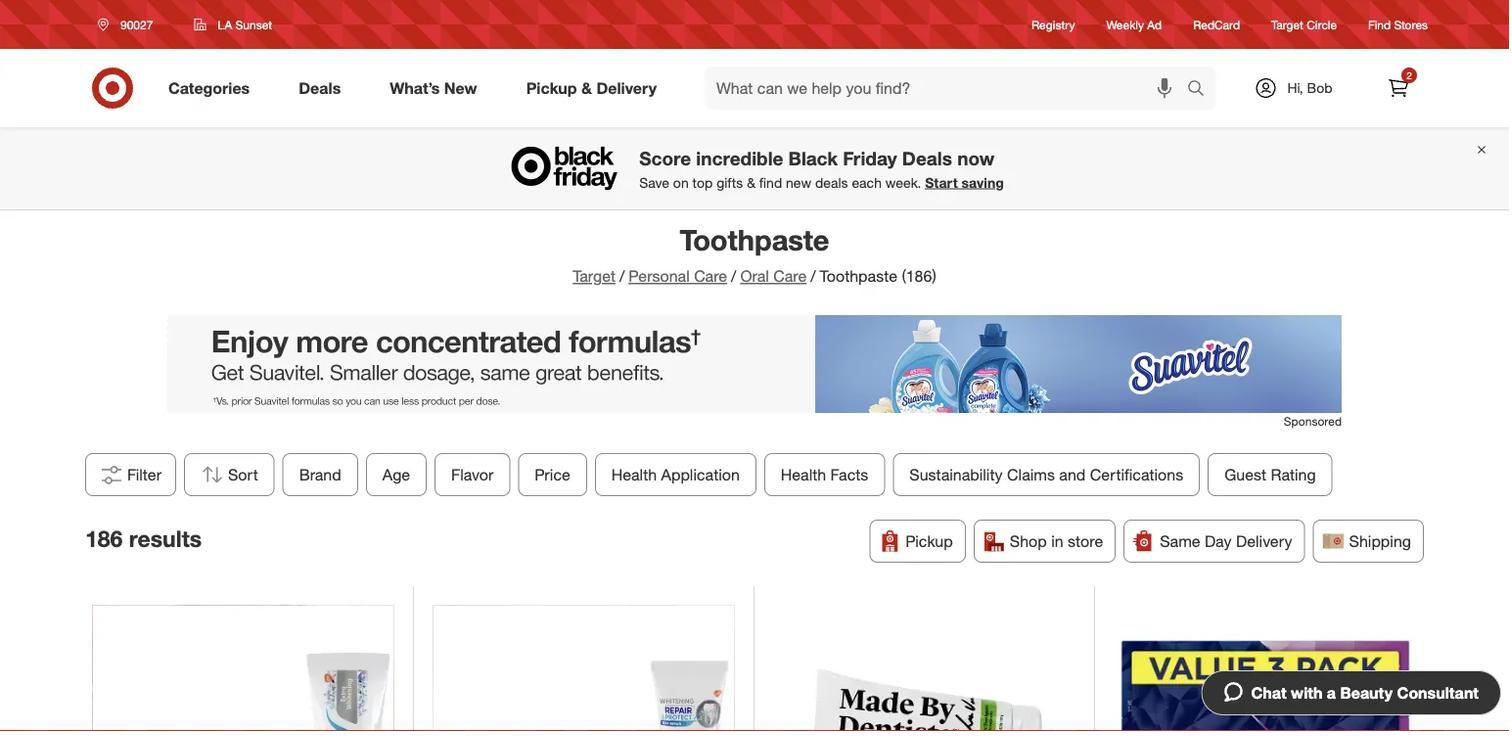 Task type: locate. For each thing, give the bounding box(es) containing it.
redcard link
[[1193, 16, 1240, 33]]

what's new link
[[373, 67, 502, 110]]

0 vertical spatial delivery
[[597, 78, 657, 97]]

pickup right new on the left of page
[[526, 78, 577, 97]]

&
[[581, 78, 592, 97], [747, 174, 756, 191]]

/ right target link
[[620, 267, 625, 286]]

1 horizontal spatial target
[[1272, 17, 1304, 32]]

1 horizontal spatial /
[[731, 267, 737, 286]]

registry link
[[1032, 16, 1075, 33]]

deals
[[299, 78, 341, 97], [902, 147, 952, 169]]

redcard
[[1193, 17, 1240, 32]]

2 / from the left
[[731, 267, 737, 286]]

what's
[[390, 78, 440, 97]]

1 horizontal spatial &
[[747, 174, 756, 191]]

store
[[1068, 532, 1103, 551]]

target left circle
[[1272, 17, 1304, 32]]

find stores link
[[1369, 16, 1428, 33]]

0 vertical spatial pickup
[[526, 78, 577, 97]]

find
[[1369, 17, 1391, 32]]

pickup
[[526, 78, 577, 97], [906, 532, 953, 551]]

health application
[[612, 465, 740, 484]]

pickup inside button
[[906, 532, 953, 551]]

1 vertical spatial deals
[[902, 147, 952, 169]]

1 vertical spatial target
[[573, 267, 616, 286]]

2
[[1407, 69, 1412, 81]]

shop
[[1010, 532, 1047, 551]]

pickup & delivery link
[[510, 67, 681, 110]]

1 health from the left
[[612, 465, 657, 484]]

0 vertical spatial deals
[[299, 78, 341, 97]]

categories
[[168, 78, 250, 97]]

1 vertical spatial delivery
[[1236, 532, 1293, 551]]

deals left 'what's'
[[299, 78, 341, 97]]

delivery inside 'button'
[[1236, 532, 1293, 551]]

certifications
[[1090, 465, 1184, 484]]

gifts
[[717, 174, 743, 191]]

0 vertical spatial &
[[581, 78, 592, 97]]

sustainability
[[910, 465, 1003, 484]]

care left the "oral"
[[694, 267, 727, 286]]

sort button
[[184, 453, 275, 496]]

shop in store
[[1010, 532, 1103, 551]]

sensodyne whitening repair and protect toothpaste for sensitive teeth - 3.4oz image
[[433, 605, 735, 731], [433, 605, 735, 731]]

/ right oral care link
[[811, 267, 816, 286]]

1 vertical spatial toothpaste
[[820, 267, 898, 286]]

pickup down the sustainability
[[906, 532, 953, 551]]

1 horizontal spatial deals
[[902, 147, 952, 169]]

health left application
[[612, 465, 657, 484]]

pickup & delivery
[[526, 78, 657, 97]]

find
[[759, 174, 782, 191]]

1 vertical spatial &
[[747, 174, 756, 191]]

2 health from the left
[[781, 465, 826, 484]]

care
[[694, 267, 727, 286], [774, 267, 807, 286]]

delivery right day
[[1236, 532, 1293, 551]]

3 / from the left
[[811, 267, 816, 286]]

health inside button
[[612, 465, 657, 484]]

1 vertical spatial pickup
[[906, 532, 953, 551]]

What can we help you find? suggestions appear below search field
[[705, 67, 1192, 110]]

1 horizontal spatial health
[[781, 465, 826, 484]]

age
[[383, 465, 410, 484]]

made by dentists total care toothpaste - 4.2oz image
[[774, 605, 1075, 731], [774, 605, 1075, 731]]

chat
[[1252, 683, 1287, 702]]

2 care from the left
[[774, 267, 807, 286]]

90027
[[120, 17, 153, 32]]

results
[[129, 525, 202, 553]]

price
[[535, 465, 571, 484]]

advertisement region
[[167, 315, 1342, 413]]

0 horizontal spatial pickup
[[526, 78, 577, 97]]

day
[[1205, 532, 1232, 551]]

toothpaste left (186)
[[820, 267, 898, 286]]

ad
[[1148, 17, 1162, 32]]

0 horizontal spatial deals
[[299, 78, 341, 97]]

target left the "personal"
[[573, 267, 616, 286]]

health application button
[[595, 453, 757, 496]]

personal
[[629, 267, 690, 286]]

0 horizontal spatial care
[[694, 267, 727, 286]]

care right the "oral"
[[774, 267, 807, 286]]

/
[[620, 267, 625, 286], [731, 267, 737, 286], [811, 267, 816, 286]]

delivery up "score"
[[597, 78, 657, 97]]

a
[[1327, 683, 1336, 702]]

brand
[[299, 465, 342, 484]]

start
[[925, 174, 958, 191]]

now
[[958, 147, 995, 169]]

chat with a beauty consultant
[[1252, 683, 1479, 702]]

find stores
[[1369, 17, 1428, 32]]

0 horizontal spatial delivery
[[597, 78, 657, 97]]

0 horizontal spatial health
[[612, 465, 657, 484]]

la sunset
[[218, 17, 272, 32]]

health left 'facts'
[[781, 465, 826, 484]]

health inside button
[[781, 465, 826, 484]]

delivery
[[597, 78, 657, 97], [1236, 532, 1293, 551]]

1 horizontal spatial delivery
[[1236, 532, 1293, 551]]

personal care link
[[629, 267, 727, 286]]

0 vertical spatial target
[[1272, 17, 1304, 32]]

search
[[1179, 80, 1226, 99]]

age button
[[366, 453, 427, 496]]

consultant
[[1397, 683, 1479, 702]]

toothpaste up the "oral"
[[680, 222, 830, 257]]

crest 3d white advanced teeth whitening toothpaste, radiant mint image
[[1114, 605, 1417, 731], [1114, 605, 1417, 731]]

90027 button
[[85, 7, 174, 42]]

2 horizontal spatial /
[[811, 267, 816, 286]]

/ left the "oral"
[[731, 267, 737, 286]]

weekly
[[1107, 17, 1144, 32]]

0 horizontal spatial target
[[573, 267, 616, 286]]

sensodyne extra whitening toothpaste - 4oz image
[[93, 605, 394, 731], [93, 605, 394, 731]]

what's new
[[390, 78, 477, 97]]

guest rating
[[1225, 465, 1316, 484]]

0 horizontal spatial /
[[620, 267, 625, 286]]

1 horizontal spatial pickup
[[906, 532, 953, 551]]

target circle
[[1272, 17, 1337, 32]]

target
[[1272, 17, 1304, 32], [573, 267, 616, 286]]

bob
[[1307, 79, 1333, 96]]

0 vertical spatial toothpaste
[[680, 222, 830, 257]]

1 horizontal spatial care
[[774, 267, 807, 286]]

deals up start
[[902, 147, 952, 169]]

incredible
[[696, 147, 783, 169]]

sustainability claims and certifications
[[910, 465, 1184, 484]]

categories link
[[152, 67, 274, 110]]



Task type: describe. For each thing, give the bounding box(es) containing it.
same
[[1160, 532, 1201, 551]]

deals link
[[282, 67, 365, 110]]

target link
[[573, 267, 616, 286]]

filter
[[127, 465, 162, 484]]

hi, bob
[[1288, 79, 1333, 96]]

toothpaste target / personal care / oral care / toothpaste (186)
[[573, 222, 937, 286]]

pickup button
[[870, 520, 966, 563]]

same day delivery button
[[1124, 520, 1305, 563]]

stores
[[1394, 17, 1428, 32]]

shop in store button
[[974, 520, 1116, 563]]

target inside "link"
[[1272, 17, 1304, 32]]

deals inside score incredible black friday deals now save on top gifts & find new deals each week. start saving
[[902, 147, 952, 169]]

application
[[661, 465, 740, 484]]

hi,
[[1288, 79, 1304, 96]]

flavor button
[[435, 453, 510, 496]]

with
[[1291, 683, 1323, 702]]

& inside score incredible black friday deals now save on top gifts & find new deals each week. start saving
[[747, 174, 756, 191]]

la sunset button
[[181, 7, 285, 42]]

top
[[693, 174, 713, 191]]

week.
[[886, 174, 922, 191]]

score
[[639, 147, 691, 169]]

beauty
[[1341, 683, 1393, 702]]

new
[[444, 78, 477, 97]]

friday
[[843, 147, 897, 169]]

pickup for pickup & delivery
[[526, 78, 577, 97]]

price button
[[518, 453, 587, 496]]

search button
[[1179, 67, 1226, 114]]

new
[[786, 174, 812, 191]]

sustainability claims and certifications button
[[893, 453, 1200, 496]]

weekly ad link
[[1107, 16, 1162, 33]]

flavor
[[451, 465, 494, 484]]

filter button
[[85, 453, 176, 496]]

deals
[[815, 174, 848, 191]]

shipping
[[1349, 532, 1412, 551]]

brand button
[[283, 453, 358, 496]]

(186)
[[902, 267, 937, 286]]

on
[[673, 174, 689, 191]]

pickup for pickup
[[906, 532, 953, 551]]

shipping button
[[1313, 520, 1424, 563]]

0 horizontal spatial &
[[581, 78, 592, 97]]

2 link
[[1377, 67, 1420, 110]]

in
[[1051, 532, 1064, 551]]

delivery for same day delivery
[[1236, 532, 1293, 551]]

registry
[[1032, 17, 1075, 32]]

1 / from the left
[[620, 267, 625, 286]]

each
[[852, 174, 882, 191]]

guest rating button
[[1208, 453, 1333, 496]]

facts
[[831, 465, 869, 484]]

same day delivery
[[1160, 532, 1293, 551]]

health for health facts
[[781, 465, 826, 484]]

black
[[789, 147, 838, 169]]

chat with a beauty consultant button
[[1202, 671, 1502, 716]]

1 care from the left
[[694, 267, 727, 286]]

delivery for pickup & delivery
[[597, 78, 657, 97]]

target inside the toothpaste target / personal care / oral care / toothpaste (186)
[[573, 267, 616, 286]]

circle
[[1307, 17, 1337, 32]]

and
[[1060, 465, 1086, 484]]

weekly ad
[[1107, 17, 1162, 32]]

sort
[[228, 465, 258, 484]]

claims
[[1007, 465, 1055, 484]]

save
[[639, 174, 670, 191]]

la
[[218, 17, 232, 32]]

oral care link
[[740, 267, 807, 286]]

saving
[[962, 174, 1004, 191]]

oral
[[740, 267, 769, 286]]

rating
[[1271, 465, 1316, 484]]

score incredible black friday deals now save on top gifts & find new deals each week. start saving
[[639, 147, 1004, 191]]

target circle link
[[1272, 16, 1337, 33]]

sunset
[[235, 17, 272, 32]]

186 results
[[85, 525, 202, 553]]

health for health application
[[612, 465, 657, 484]]

health facts
[[781, 465, 869, 484]]

health facts button
[[764, 453, 885, 496]]

186
[[85, 525, 123, 553]]



Task type: vqa. For each thing, say whether or not it's contained in the screenshot.
Christmas
no



